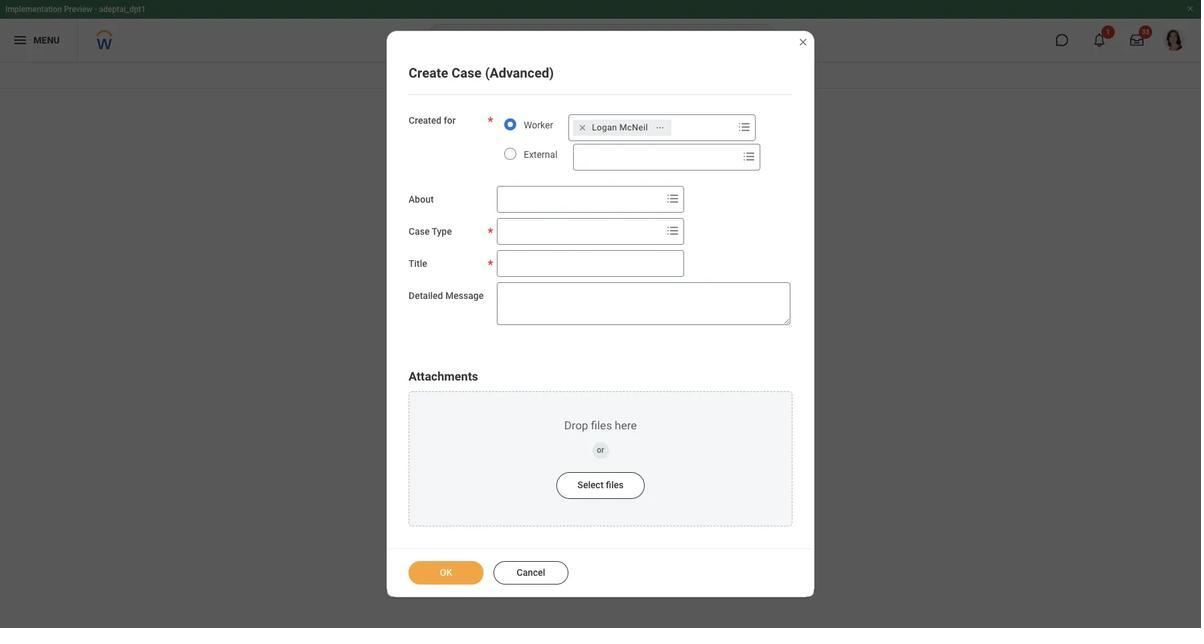 Task type: vqa. For each thing, say whether or not it's contained in the screenshot.
E6520.jpg image
no



Task type: locate. For each thing, give the bounding box(es) containing it.
select files
[[578, 479, 624, 490]]

profile logan mcneil element
[[1156, 25, 1193, 55]]

type
[[432, 226, 452, 237]]

cancel
[[517, 567, 546, 578]]

prompts image
[[737, 119, 753, 135]]

0 horizontal spatial case
[[409, 226, 430, 237]]

logan mcneil
[[592, 123, 648, 133]]

(advanced)
[[485, 65, 554, 81]]

0 vertical spatial prompts image
[[741, 149, 757, 165]]

case right create
[[452, 65, 482, 81]]

1 vertical spatial prompts image
[[665, 191, 681, 207]]

create case (advanced)
[[409, 65, 554, 81]]

case left type
[[409, 226, 430, 237]]

prompts image
[[741, 149, 757, 165], [665, 191, 681, 207], [665, 223, 681, 239]]

Search field
[[574, 145, 738, 170]]

cancel button
[[494, 561, 569, 584]]

close create case (advanced) image
[[798, 37, 809, 48]]

1 horizontal spatial case
[[452, 65, 482, 81]]

preview
[[64, 5, 92, 14]]

About field
[[498, 188, 662, 212]]

title
[[409, 259, 427, 269]]

case
[[452, 65, 482, 81], [409, 226, 430, 237]]

main content
[[0, 62, 1201, 126]]

related actions image
[[656, 123, 665, 133]]

case type
[[409, 226, 452, 237]]

implementation
[[5, 5, 62, 14]]

ok
[[440, 567, 452, 578]]

external
[[524, 149, 558, 160]]

0 vertical spatial case
[[452, 65, 482, 81]]



Task type: describe. For each thing, give the bounding box(es) containing it.
created for
[[409, 115, 456, 126]]

create
[[409, 65, 448, 81]]

close environment banner image
[[1187, 5, 1195, 13]]

notifications large image
[[1093, 33, 1106, 47]]

mcneil
[[620, 123, 648, 133]]

x small image
[[576, 121, 590, 135]]

files
[[606, 479, 624, 490]]

detailed
[[409, 291, 443, 301]]

implementation preview -   adeptai_dpt1
[[5, 5, 146, 14]]

implementation preview -   adeptai_dpt1 banner
[[0, 0, 1201, 62]]

about
[[409, 194, 434, 205]]

created
[[409, 115, 442, 126]]

logan mcneil, press delete to clear value. option
[[573, 120, 672, 136]]

worker
[[524, 120, 553, 131]]

Detailed Message text field
[[497, 283, 791, 325]]

prompts image for created for
[[665, 191, 681, 207]]

adeptai_dpt1
[[99, 5, 146, 14]]

prompts image for worker
[[741, 149, 757, 165]]

Title text field
[[497, 251, 684, 277]]

for
[[444, 115, 456, 126]]

inbox large image
[[1131, 33, 1144, 47]]

select files button
[[556, 472, 645, 499]]

logan
[[592, 123, 617, 133]]

select
[[578, 479, 604, 490]]

detailed message
[[409, 291, 484, 301]]

create case (advanced) dialog
[[387, 31, 815, 597]]

ok button
[[409, 561, 484, 584]]

Case Type field
[[498, 220, 662, 244]]

attachments
[[409, 369, 478, 383]]

1 vertical spatial case
[[409, 226, 430, 237]]

message
[[446, 291, 484, 301]]

2 vertical spatial prompts image
[[665, 223, 681, 239]]

or
[[597, 445, 604, 455]]

logan mcneil element
[[592, 122, 648, 134]]

attachments region
[[409, 368, 793, 526]]

-
[[94, 5, 97, 14]]



